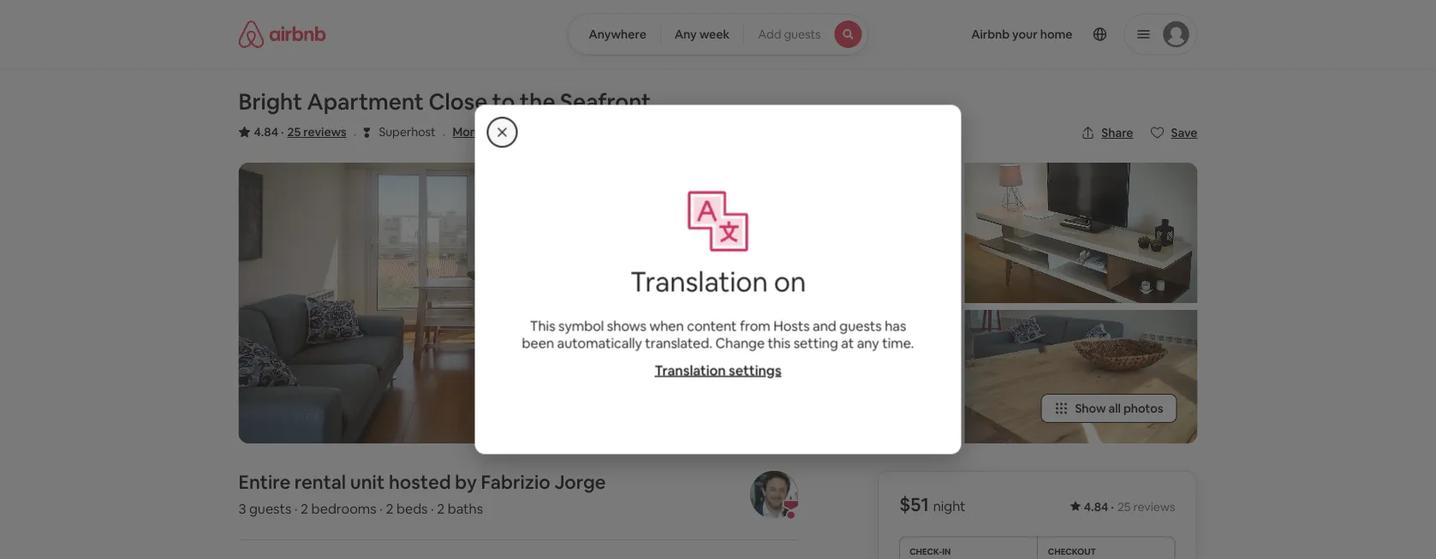 Task type: vqa. For each thing, say whether or not it's contained in the screenshot.
Bright Apartment Close to the Seafront
yes



Task type: describe. For each thing, give the bounding box(es) containing it.
all
[[1109, 401, 1121, 416]]

show all photos button
[[1041, 394, 1177, 423]]

by
[[455, 470, 477, 494]]

share
[[1102, 125, 1133, 140]]

· montevideo, uruguay
[[443, 124, 573, 142]]

at
[[841, 334, 854, 352]]

baths
[[448, 500, 483, 517]]

guests inside add guests button
[[784, 27, 821, 42]]

1 2 from the left
[[301, 500, 308, 517]]

time.
[[882, 334, 914, 352]]

rental
[[294, 470, 346, 494]]

bright apartment close to the seafront image 4 image
[[965, 163, 1198, 303]]

guests inside this symbol shows when content from hosts and guests has been automatically translated. change this setting at any time.
[[840, 317, 882, 334]]

profile element
[[889, 0, 1198, 69]]

any week button
[[660, 14, 744, 55]]

week
[[699, 27, 730, 42]]

has
[[885, 317, 906, 334]]

add
[[758, 27, 781, 42]]

translated.
[[645, 334, 713, 352]]

to
[[492, 87, 515, 116]]

this
[[530, 317, 555, 334]]

content
[[687, 317, 737, 334]]

setting
[[794, 334, 838, 352]]

0 horizontal spatial 4.84
[[254, 124, 278, 140]]

0 horizontal spatial 4.84 · 25 reviews
[[254, 124, 347, 140]]

bright apartment close to the seafront image 2 image
[[725, 163, 958, 303]]

this
[[768, 334, 791, 352]]

any
[[675, 27, 697, 42]]

bright apartment close to the seafront image 1 image
[[239, 163, 718, 443]]

bright
[[239, 87, 302, 116]]

symbol
[[558, 317, 604, 334]]

󰀃
[[364, 124, 370, 140]]

translation on
[[630, 263, 806, 299]]

bright apartment close to the seafront image 5 image
[[965, 310, 1198, 443]]

when
[[650, 317, 684, 334]]

· inside · montevideo, uruguay
[[443, 125, 446, 142]]

show
[[1075, 401, 1106, 416]]

translation settings button
[[655, 361, 782, 379]]

bright apartment close to the seafront image 3 image
[[725, 310, 958, 443]]

superhost
[[379, 124, 436, 140]]

anywhere
[[589, 27, 646, 42]]

hosts
[[774, 317, 810, 334]]

add guests button
[[744, 14, 869, 55]]

beds
[[396, 500, 428, 517]]

photos
[[1124, 401, 1163, 416]]

1 vertical spatial 4.84 · 25 reviews
[[1084, 499, 1175, 515]]

$51 night
[[899, 492, 966, 517]]

hosted
[[389, 470, 451, 494]]

translation for translation on
[[630, 263, 768, 299]]

bedrooms
[[311, 500, 377, 517]]

any week
[[675, 27, 730, 42]]

save
[[1171, 125, 1198, 140]]

25 reviews button
[[287, 123, 347, 140]]

add guests
[[758, 27, 821, 42]]



Task type: locate. For each thing, give the bounding box(es) containing it.
·
[[281, 124, 284, 140], [354, 125, 357, 142], [443, 125, 446, 142], [1111, 499, 1114, 515], [295, 500, 298, 517], [380, 500, 383, 517], [431, 500, 434, 517]]

2 horizontal spatial guests
[[840, 317, 882, 334]]

1 horizontal spatial 25
[[1118, 499, 1131, 515]]

bright apartment close to the seafront
[[239, 87, 651, 116]]

1 horizontal spatial 4.84
[[1084, 499, 1109, 515]]

shows
[[607, 317, 647, 334]]

none search field containing anywhere
[[567, 14, 869, 55]]

uruguay
[[526, 124, 573, 140]]

4.84 · 25 reviews
[[254, 124, 347, 140], [1084, 499, 1175, 515]]

0 horizontal spatial reviews
[[303, 124, 347, 140]]

0 vertical spatial reviews
[[303, 124, 347, 140]]

0 vertical spatial 25
[[287, 124, 301, 140]]

montevideo,
[[453, 124, 523, 140]]

2
[[301, 500, 308, 517], [386, 500, 393, 517], [437, 500, 445, 517]]

2 down rental
[[301, 500, 308, 517]]

settings
[[729, 361, 782, 379]]

entire rental unit hosted by fabrizio jorge 3 guests · 2 bedrooms · 2 beds · 2 baths
[[239, 470, 606, 517]]

1 vertical spatial 4.84
[[1084, 499, 1109, 515]]

fabrizio jorge is a superhost. learn more about fabrizio jorge. image
[[750, 471, 798, 519], [750, 471, 798, 519]]

guests inside entire rental unit hosted by fabrizio jorge 3 guests · 2 bedrooms · 2 beds · 2 baths
[[249, 500, 291, 517]]

automatically
[[557, 334, 642, 352]]

translation on dialog
[[475, 105, 961, 454]]

2 left baths
[[437, 500, 445, 517]]

night
[[933, 497, 966, 515]]

4.84
[[254, 124, 278, 140], [1084, 499, 1109, 515]]

25
[[287, 124, 301, 140], [1118, 499, 1131, 515]]

close
[[429, 87, 488, 116]]

show all photos
[[1075, 401, 1163, 416]]

apartment
[[307, 87, 424, 116]]

translation for translation settings
[[655, 361, 726, 379]]

0 vertical spatial guests
[[784, 27, 821, 42]]

been
[[522, 334, 554, 352]]

share button
[[1074, 118, 1140, 147]]

from
[[740, 317, 771, 334]]

0 horizontal spatial 2
[[301, 500, 308, 517]]

2 left beds
[[386, 500, 393, 517]]

0 vertical spatial translation
[[630, 263, 768, 299]]

montevideo, uruguay button
[[453, 122, 573, 142]]

on
[[774, 263, 806, 299]]

any
[[857, 334, 879, 352]]

translation
[[630, 263, 768, 299], [655, 361, 726, 379]]

anywhere button
[[567, 14, 661, 55]]

guests left has
[[840, 317, 882, 334]]

entire
[[239, 470, 290, 494]]

1 horizontal spatial 2
[[386, 500, 393, 517]]

fabrizio jorge
[[481, 470, 606, 494]]

0 horizontal spatial 25
[[287, 124, 301, 140]]

reviews
[[303, 124, 347, 140], [1134, 499, 1175, 515]]

and
[[813, 317, 837, 334]]

1 horizontal spatial 4.84 · 25 reviews
[[1084, 499, 1175, 515]]

1 vertical spatial guests
[[840, 317, 882, 334]]

save button
[[1144, 118, 1205, 147]]

seafront
[[560, 87, 651, 116]]

guests right "add"
[[784, 27, 821, 42]]

2 2 from the left
[[386, 500, 393, 517]]

unit
[[350, 470, 385, 494]]

1 horizontal spatial reviews
[[1134, 499, 1175, 515]]

the
[[520, 87, 555, 116]]

2 horizontal spatial 2
[[437, 500, 445, 517]]

1 horizontal spatial guests
[[784, 27, 821, 42]]

translation settings
[[655, 361, 782, 379]]

0 vertical spatial 4.84
[[254, 124, 278, 140]]

$51
[[899, 492, 929, 517]]

guests
[[784, 27, 821, 42], [840, 317, 882, 334], [249, 500, 291, 517]]

guests down entire
[[249, 500, 291, 517]]

1 vertical spatial reviews
[[1134, 499, 1175, 515]]

translation down translated.
[[655, 361, 726, 379]]

2 vertical spatial guests
[[249, 500, 291, 517]]

3
[[239, 500, 246, 517]]

3 2 from the left
[[437, 500, 445, 517]]

1 vertical spatial translation
[[655, 361, 726, 379]]

0 horizontal spatial guests
[[249, 500, 291, 517]]

None search field
[[567, 14, 869, 55]]

0 vertical spatial 4.84 · 25 reviews
[[254, 124, 347, 140]]

change
[[716, 334, 765, 352]]

this symbol shows when content from hosts and guests has been automatically translated. change this setting at any time.
[[522, 317, 914, 352]]

translation up content
[[630, 263, 768, 299]]

1 vertical spatial 25
[[1118, 499, 1131, 515]]



